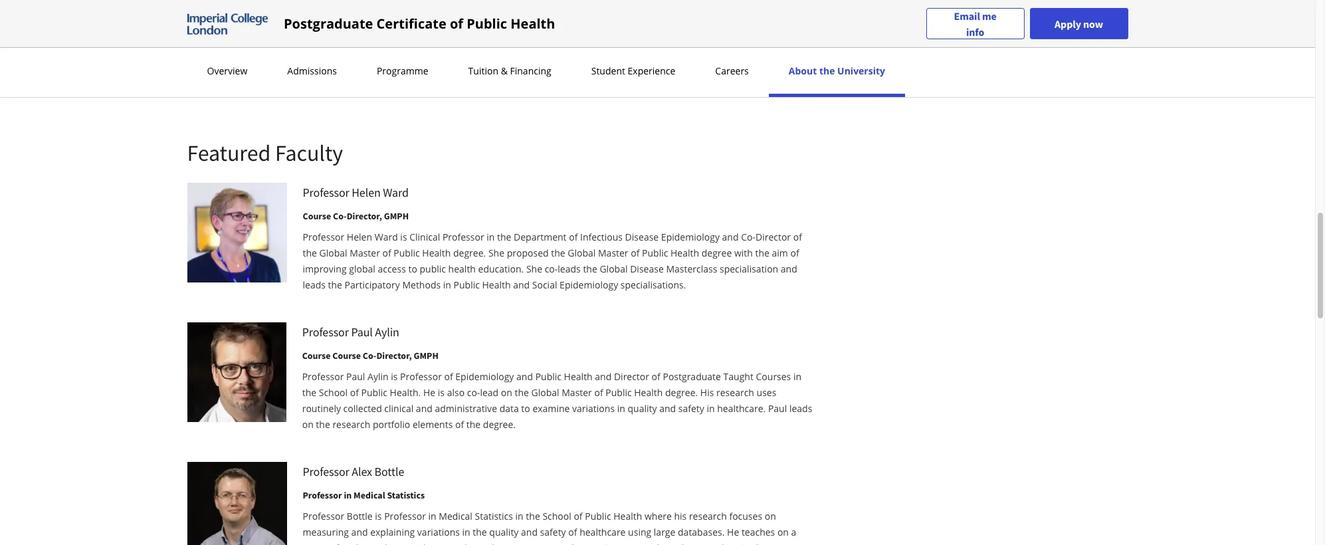Task type: vqa. For each thing, say whether or not it's contained in the screenshot.
Coursera for Campus image
no



Task type: locate. For each thing, give the bounding box(es) containing it.
disease right infectious
[[625, 231, 659, 243]]

improving
[[303, 263, 347, 275]]

safety
[[679, 402, 705, 415], [540, 526, 566, 539]]

paul down course course co-director, gmph
[[346, 370, 365, 383]]

degree inside professor bottle is professor in medical statistics in the school of public health where his research focuses on measuring and explaining variations in the quality and safety of healthcare using large databases. he teaches on a range of undergraduate and postgraduate degree courses and supervises research students working in diverse are
[[489, 542, 519, 545]]

1 vertical spatial leads
[[303, 279, 326, 291]]

specialisations.
[[621, 279, 686, 291]]

teaches
[[742, 526, 775, 539]]

1 horizontal spatial epidemiology
[[560, 279, 618, 291]]

leads down improving
[[303, 279, 326, 291]]

bottle
[[375, 464, 404, 479], [347, 510, 373, 523]]

0 horizontal spatial degree
[[489, 542, 519, 545]]

1 horizontal spatial director
[[756, 231, 791, 243]]

master down infectious
[[598, 247, 629, 259]]

0 vertical spatial co-
[[545, 263, 558, 275]]

0 horizontal spatial co-
[[467, 386, 480, 399]]

the down improving
[[328, 279, 342, 291]]

1 horizontal spatial bottle
[[375, 464, 404, 479]]

his
[[701, 386, 714, 399]]

degree left courses
[[489, 542, 519, 545]]

professor for professor helen ward is clinical professor in the department of infectious disease epidemiology and co-director of the global master of public health degree. she proposed the global master of public health degree with the aim of improving global access to public health education. she co-leads the global disease masterclass specialisation and leads the participatory methods in public health and social epidemiology specialisations.
[[303, 231, 345, 243]]

co- inside professor helen ward is clinical professor in the department of infectious disease epidemiology and co-director of the global master of public health degree. she proposed the global master of public health degree with the aim of improving global access to public health education. she co-leads the global disease masterclass specialisation and leads the participatory methods in public health and social epidemiology specialisations.
[[741, 231, 756, 243]]

elements
[[413, 418, 453, 431]]

disease
[[625, 231, 659, 243], [630, 263, 664, 275]]

he inside professor bottle is professor in medical statistics in the school of public health where his research focuses on measuring and explaining variations in the quality and safety of healthcare using large databases. he teaches on a range of undergraduate and postgraduate degree courses and supervises research students working in diverse are
[[727, 526, 739, 539]]

postgraduate up his
[[663, 370, 721, 383]]

overview link
[[203, 64, 251, 77]]

masterclass
[[666, 263, 718, 275]]

medical
[[354, 489, 385, 501], [439, 510, 473, 523]]

2 vertical spatial degree.
[[483, 418, 516, 431]]

paul up course course co-director, gmph
[[351, 324, 373, 340]]

master inside professor paul aylin is professor of epidemiology and public health and director of postgraduate taught courses in the school of public health. he is also co-lead on the global master of public health degree. his research uses routinely collected clinical and administrative data to examine variations in quality and safety in healthcare. paul leads on the research portfolio elements of the degree.
[[562, 386, 592, 399]]

global inside professor paul aylin is professor of epidemiology and public health and director of postgraduate taught courses in the school of public health. he is also co-lead on the global master of public health degree. his research uses routinely collected clinical and administrative data to examine variations in quality and safety in healthcare. paul leads on the research portfolio elements of the degree.
[[532, 386, 560, 399]]

degree left the with
[[702, 247, 732, 259]]

leads down courses
[[790, 402, 813, 415]]

professor for professor paul aylin
[[302, 324, 349, 340]]

2 vertical spatial paul
[[768, 402, 787, 415]]

1 vertical spatial paul
[[346, 370, 365, 383]]

0 vertical spatial leads
[[558, 263, 581, 275]]

director inside professor helen ward is clinical professor in the department of infectious disease epidemiology and co-director of the global master of public health degree. she proposed the global master of public health degree with the aim of improving global access to public health education. she co-leads the global disease masterclass specialisation and leads the participatory methods in public health and social epidemiology specialisations.
[[756, 231, 791, 243]]

quality
[[628, 402, 657, 415], [490, 526, 519, 539]]

postgraduate inside professor paul aylin is professor of epidemiology and public health and director of postgraduate taught courses in the school of public health. he is also co-lead on the global master of public health degree. his research uses routinely collected clinical and administrative data to examine variations in quality and safety in healthcare. paul leads on the research portfolio elements of the degree.
[[663, 370, 721, 383]]

0 vertical spatial quality
[[628, 402, 657, 415]]

professor alex bottle
[[303, 464, 404, 479]]

co- up the with
[[741, 231, 756, 243]]

1 vertical spatial bottle
[[347, 510, 373, 523]]

1 horizontal spatial to
[[521, 402, 530, 415]]

0 horizontal spatial he
[[423, 386, 436, 399]]

she
[[489, 247, 505, 259], [526, 263, 543, 275]]

epidemiology up masterclass
[[661, 231, 720, 243]]

on
[[501, 386, 512, 399], [302, 418, 314, 431], [765, 510, 776, 523], [778, 526, 789, 539]]

safety up courses
[[540, 526, 566, 539]]

0 horizontal spatial school
[[319, 386, 348, 399]]

1 vertical spatial to
[[521, 402, 530, 415]]

1 vertical spatial variations
[[417, 526, 460, 539]]

degree.
[[453, 247, 486, 259], [665, 386, 698, 399], [483, 418, 516, 431]]

1 vertical spatial statistics
[[475, 510, 513, 523]]

0 horizontal spatial medical
[[354, 489, 385, 501]]

1 vertical spatial aylin
[[368, 370, 389, 383]]

1 horizontal spatial gmph
[[414, 350, 439, 362]]

1 vertical spatial disease
[[630, 263, 664, 275]]

public inside professor bottle is professor in medical statistics in the school of public health where his research focuses on measuring and explaining variations in the quality and safety of healthcare using large databases. he teaches on a range of undergraduate and postgraduate degree courses and supervises research students working in diverse are
[[585, 510, 611, 523]]

helen down course co-director, gmph
[[347, 231, 372, 243]]

master up global
[[350, 247, 380, 259]]

0 vertical spatial he
[[423, 386, 436, 399]]

school up routinely
[[319, 386, 348, 399]]

co-
[[333, 210, 347, 222], [741, 231, 756, 243], [363, 350, 377, 362]]

research
[[717, 386, 755, 399], [333, 418, 370, 431], [689, 510, 727, 523], [625, 542, 663, 545]]

0 horizontal spatial quality
[[490, 526, 519, 539]]

health up examine
[[564, 370, 593, 383]]

postgraduate up admissions
[[284, 14, 373, 32]]

paul for professor paul aylin
[[351, 324, 373, 340]]

bottle right alex at the bottom of the page
[[375, 464, 404, 479]]

0 vertical spatial statistics
[[387, 489, 425, 501]]

0 horizontal spatial safety
[[540, 526, 566, 539]]

ward up course co-director, gmph
[[383, 185, 409, 200]]

0 vertical spatial variations
[[572, 402, 615, 415]]

0 vertical spatial aylin
[[375, 324, 399, 340]]

0 horizontal spatial epidemiology
[[456, 370, 514, 383]]

global
[[319, 247, 347, 259], [568, 247, 596, 259], [600, 263, 628, 275], [532, 386, 560, 399]]

aylin inside professor paul aylin is professor of epidemiology and public health and director of postgraduate taught courses in the school of public health. he is also co-lead on the global master of public health degree. his research uses routinely collected clinical and administrative data to examine variations in quality and safety in healthcare. paul leads on the research portfolio elements of the degree.
[[368, 370, 389, 383]]

co- down professor paul aylin
[[363, 350, 377, 362]]

the up the proposed
[[497, 231, 512, 243]]

1 horizontal spatial he
[[727, 526, 739, 539]]

to up methods on the left of page
[[408, 263, 417, 275]]

ward up access
[[375, 231, 398, 243]]

statistics
[[387, 489, 425, 501], [475, 510, 513, 523]]

1 vertical spatial she
[[526, 263, 543, 275]]

statistics up the explaining on the left bottom of the page
[[387, 489, 425, 501]]

0 vertical spatial paul
[[351, 324, 373, 340]]

0 horizontal spatial bottle
[[347, 510, 373, 523]]

epidemiology up 'lead'
[[456, 370, 514, 383]]

0 vertical spatial to
[[408, 263, 417, 275]]

quality inside professor paul aylin is professor of epidemiology and public health and director of postgraduate taught courses in the school of public health. he is also co-lead on the global master of public health degree. his research uses routinely collected clinical and administrative data to examine variations in quality and safety in healthcare. paul leads on the research portfolio elements of the degree.
[[628, 402, 657, 415]]

director, down the professor helen ward
[[347, 210, 382, 222]]

2 horizontal spatial co-
[[741, 231, 756, 243]]

imperial college london image
[[187, 13, 268, 34]]

variations up postgraduate
[[417, 526, 460, 539]]

0 vertical spatial school
[[319, 386, 348, 399]]

gmph
[[384, 210, 409, 222], [414, 350, 439, 362]]

social
[[532, 279, 557, 291]]

is up the explaining on the left bottom of the page
[[375, 510, 382, 523]]

is
[[400, 231, 407, 243], [391, 370, 398, 383], [438, 386, 445, 399], [375, 510, 382, 523]]

health up using
[[614, 510, 642, 523]]

data
[[500, 402, 519, 415]]

school
[[319, 386, 348, 399], [543, 510, 572, 523]]

paul for professor paul aylin is professor of epidemiology and public health and director of postgraduate taught courses in the school of public health. he is also co-lead on the global master of public health degree. his research uses routinely collected clinical and administrative data to examine variations in quality and safety in healthcare. paul leads on the research portfolio elements of the degree.
[[346, 370, 365, 383]]

variations inside professor bottle is professor in medical statistics in the school of public health where his research focuses on measuring and explaining variations in the quality and safety of healthcare using large databases. he teaches on a range of undergraduate and postgraduate degree courses and supervises research students working in diverse are
[[417, 526, 460, 539]]

aylin down course course co-director, gmph
[[368, 370, 389, 383]]

professor paul aylin is professor of epidemiology and public health and director of postgraduate taught courses in the school of public health. he is also co-lead on the global master of public health degree. his research uses routinely collected clinical and administrative data to examine variations in quality and safety in healthcare. paul leads on the research portfolio elements of the degree.
[[302, 370, 813, 431]]

1 vertical spatial epidemiology
[[560, 279, 618, 291]]

and
[[722, 231, 739, 243], [781, 263, 798, 275], [513, 279, 530, 291], [517, 370, 533, 383], [595, 370, 612, 383], [416, 402, 433, 415], [660, 402, 676, 415], [351, 526, 368, 539], [521, 526, 538, 539], [409, 542, 426, 545], [558, 542, 574, 545]]

epidemiology right social
[[560, 279, 618, 291]]

0 vertical spatial medical
[[354, 489, 385, 501]]

aylin
[[375, 324, 399, 340], [368, 370, 389, 383]]

1 vertical spatial medical
[[439, 510, 473, 523]]

paul down uses
[[768, 402, 787, 415]]

medical up postgraduate
[[439, 510, 473, 523]]

statistics up postgraduate
[[475, 510, 513, 523]]

he right 'health.'
[[423, 386, 436, 399]]

safety down his
[[679, 402, 705, 415]]

course for professor paul aylin
[[302, 350, 331, 362]]

1 horizontal spatial school
[[543, 510, 572, 523]]

professor
[[303, 185, 349, 200], [303, 231, 345, 243], [443, 231, 484, 243], [302, 324, 349, 340], [302, 370, 344, 383], [400, 370, 442, 383], [303, 464, 349, 479], [303, 489, 342, 501], [303, 510, 345, 523], [384, 510, 426, 523]]

medical down alex at the bottom of the page
[[354, 489, 385, 501]]

0 vertical spatial co-
[[333, 210, 347, 222]]

leads
[[558, 263, 581, 275], [303, 279, 326, 291], [790, 402, 813, 415]]

2 vertical spatial leads
[[790, 402, 813, 415]]

0 vertical spatial degree
[[702, 247, 732, 259]]

2 horizontal spatial leads
[[790, 402, 813, 415]]

variations inside professor paul aylin is professor of epidemiology and public health and director of postgraduate taught courses in the school of public health. he is also co-lead on the global master of public health degree. his research uses routinely collected clinical and administrative data to examine variations in quality and safety in healthcare. paul leads on the research portfolio elements of the degree.
[[572, 402, 615, 415]]

courses
[[756, 370, 791, 383]]

1 horizontal spatial quality
[[628, 402, 657, 415]]

about the university link
[[785, 64, 890, 77]]

co- up social
[[545, 263, 558, 275]]

0 vertical spatial degree.
[[453, 247, 486, 259]]

routinely
[[302, 402, 341, 415]]

0 horizontal spatial to
[[408, 263, 417, 275]]

he up 'working'
[[727, 526, 739, 539]]

director
[[756, 231, 791, 243], [614, 370, 650, 383]]

disease up "specialisations."
[[630, 263, 664, 275]]

co- up administrative
[[467, 386, 480, 399]]

professor bottle is professor in medical statistics in the school of public health where his research focuses on measuring and explaining variations in the quality and safety of healthcare using large databases. he teaches on a range of undergraduate and postgraduate degree courses and supervises research students working in diverse are
[[303, 510, 811, 545]]

info
[[967, 25, 985, 38]]

gmph down the professor helen ward
[[384, 210, 409, 222]]

public
[[467, 14, 507, 32], [394, 247, 420, 259], [642, 247, 668, 259], [454, 279, 480, 291], [536, 370, 562, 383], [361, 386, 388, 399], [606, 386, 632, 399], [585, 510, 611, 523]]

bottle down professor in medical statistics
[[347, 510, 373, 523]]

director, up 'health.'
[[377, 350, 412, 362]]

collected
[[343, 402, 382, 415]]

degree. inside professor helen ward is clinical professor in the department of infectious disease epidemiology and co-director of the global master of public health degree. she proposed the global master of public health degree with the aim of improving global access to public health education. she co-leads the global disease masterclass specialisation and leads the participatory methods in public health and social epidemiology specialisations.
[[453, 247, 486, 259]]

leads down department
[[558, 263, 581, 275]]

is up 'health.'
[[391, 370, 398, 383]]

0 horizontal spatial leads
[[303, 279, 326, 291]]

co-
[[545, 263, 558, 275], [467, 386, 480, 399]]

1 horizontal spatial postgraduate
[[663, 370, 721, 383]]

0 vertical spatial director
[[756, 231, 791, 243]]

degree. down data
[[483, 418, 516, 431]]

tuition & financing
[[468, 64, 552, 77]]

using
[[628, 526, 652, 539]]

0 vertical spatial director,
[[347, 210, 382, 222]]

public
[[420, 263, 446, 275]]

professor for professor in medical statistics
[[303, 489, 342, 501]]

programme
[[377, 64, 429, 77]]

on down routinely
[[302, 418, 314, 431]]

1 horizontal spatial medical
[[439, 510, 473, 523]]

the up routinely
[[302, 386, 317, 399]]

aylin up course course co-director, gmph
[[375, 324, 399, 340]]

1 vertical spatial he
[[727, 526, 739, 539]]

1 vertical spatial degree
[[489, 542, 519, 545]]

master
[[350, 247, 380, 259], [598, 247, 629, 259], [562, 386, 592, 399]]

director inside professor paul aylin is professor of epidemiology and public health and director of postgraduate taught courses in the school of public health. he is also co-lead on the global master of public health degree. his research uses routinely collected clinical and administrative data to examine variations in quality and safety in healthcare. paul leads on the research portfolio elements of the degree.
[[614, 370, 650, 383]]

variations
[[572, 402, 615, 415], [417, 526, 460, 539]]

0 vertical spatial she
[[489, 247, 505, 259]]

paul
[[351, 324, 373, 340], [346, 370, 365, 383], [768, 402, 787, 415]]

1 vertical spatial ward
[[375, 231, 398, 243]]

she down the proposed
[[526, 263, 543, 275]]

1 horizontal spatial degree
[[702, 247, 732, 259]]

quality inside professor bottle is professor in medical statistics in the school of public health where his research focuses on measuring and explaining variations in the quality and safety of healthcare using large databases. he teaches on a range of undergraduate and postgraduate degree courses and supervises research students working in diverse are
[[490, 526, 519, 539]]

0 vertical spatial bottle
[[375, 464, 404, 479]]

admissions
[[287, 64, 337, 77]]

professor helen ward
[[303, 185, 409, 200]]

master up examine
[[562, 386, 592, 399]]

is inside professor helen ward is clinical professor in the department of infectious disease epidemiology and co-director of the global master of public health degree. she proposed the global master of public health degree with the aim of improving global access to public health education. she co-leads the global disease masterclass specialisation and leads the participatory methods in public health and social epidemiology specialisations.
[[400, 231, 407, 243]]

health up public
[[422, 247, 451, 259]]

she up education.
[[489, 247, 505, 259]]

to right data
[[521, 402, 530, 415]]

the right about at the top right of the page
[[820, 64, 835, 77]]

helen inside professor helen ward is clinical professor in the department of infectious disease epidemiology and co-director of the global master of public health degree. she proposed the global master of public health degree with the aim of improving global access to public health education. she co-leads the global disease masterclass specialisation and leads the participatory methods in public health and social epidemiology specialisations.
[[347, 231, 372, 243]]

1 horizontal spatial variations
[[572, 402, 615, 415]]

the up postgraduate
[[473, 526, 487, 539]]

1 vertical spatial quality
[[490, 526, 519, 539]]

ward inside professor helen ward is clinical professor in the department of infectious disease epidemiology and co-director of the global master of public health degree. she proposed the global master of public health degree with the aim of improving global access to public health education. she co-leads the global disease masterclass specialisation and leads the participatory methods in public health and social epidemiology specialisations.
[[375, 231, 398, 243]]

1 vertical spatial safety
[[540, 526, 566, 539]]

0 vertical spatial ward
[[383, 185, 409, 200]]

helen for professor helen ward is clinical professor in the department of infectious disease epidemiology and co-director of the global master of public health degree. she proposed the global master of public health degree with the aim of improving global access to public health education. she co-leads the global disease masterclass specialisation and leads the participatory methods in public health and social epidemiology specialisations.
[[347, 231, 372, 243]]

0 vertical spatial helen
[[352, 185, 381, 200]]

1 vertical spatial co-
[[741, 231, 756, 243]]

2 horizontal spatial epidemiology
[[661, 231, 720, 243]]

the up data
[[515, 386, 529, 399]]

research down using
[[625, 542, 663, 545]]

research down taught
[[717, 386, 755, 399]]

2 horizontal spatial master
[[598, 247, 629, 259]]

1 vertical spatial helen
[[347, 231, 372, 243]]

0 horizontal spatial co-
[[333, 210, 347, 222]]

safety inside professor paul aylin is professor of epidemiology and public health and director of postgraduate taught courses in the school of public health. he is also co-lead on the global master of public health degree. his research uses routinely collected clinical and administrative data to examine variations in quality and safety in healthcare. paul leads on the research portfolio elements of the degree.
[[679, 402, 705, 415]]

access
[[378, 263, 406, 275]]

degree. up health
[[453, 247, 486, 259]]

0 horizontal spatial statistics
[[387, 489, 425, 501]]

1 vertical spatial director
[[614, 370, 650, 383]]

1 horizontal spatial she
[[526, 263, 543, 275]]

co- down the professor helen ward
[[333, 210, 347, 222]]

health down education.
[[482, 279, 511, 291]]

variations right examine
[[572, 402, 615, 415]]

helen up course co-director, gmph
[[352, 185, 381, 200]]

is left "clinical"
[[400, 231, 407, 243]]

overview
[[207, 64, 248, 77]]

0 horizontal spatial variations
[[417, 526, 460, 539]]

1 horizontal spatial statistics
[[475, 510, 513, 523]]

programme link
[[373, 64, 433, 77]]

1 horizontal spatial master
[[562, 386, 592, 399]]

school up courses
[[543, 510, 572, 523]]

professor alex bottle image
[[187, 462, 287, 545]]

1 horizontal spatial safety
[[679, 402, 705, 415]]

focuses
[[730, 510, 763, 523]]

0 horizontal spatial postgraduate
[[284, 14, 373, 32]]

1 horizontal spatial co-
[[545, 263, 558, 275]]

careers
[[716, 64, 749, 77]]

2 vertical spatial co-
[[363, 350, 377, 362]]

admissions link
[[283, 64, 341, 77]]

1 vertical spatial school
[[543, 510, 572, 523]]

course course co-director, gmph
[[302, 350, 439, 362]]

0 vertical spatial gmph
[[384, 210, 409, 222]]

1 vertical spatial postgraduate
[[663, 370, 721, 383]]

0 vertical spatial safety
[[679, 402, 705, 415]]

0 vertical spatial postgraduate
[[284, 14, 373, 32]]

featured
[[187, 139, 271, 167]]

2 vertical spatial epidemiology
[[456, 370, 514, 383]]

1 horizontal spatial leads
[[558, 263, 581, 275]]

is left also at the bottom left
[[438, 386, 445, 399]]

0 horizontal spatial director
[[614, 370, 650, 383]]

0 horizontal spatial she
[[489, 247, 505, 259]]

degree. left his
[[665, 386, 698, 399]]

gmph up 'health.'
[[414, 350, 439, 362]]

school inside professor bottle is professor in medical statistics in the school of public health where his research focuses on measuring and explaining variations in the quality and safety of healthcare using large databases. he teaches on a range of undergraduate and postgraduate degree courses and supervises research students working in diverse are
[[543, 510, 572, 523]]

1 vertical spatial co-
[[467, 386, 480, 399]]

degree
[[702, 247, 732, 259], [489, 542, 519, 545]]



Task type: describe. For each thing, give the bounding box(es) containing it.
undergraduate
[[341, 542, 407, 545]]

1 horizontal spatial co-
[[363, 350, 377, 362]]

student experience
[[592, 64, 676, 77]]

health
[[448, 263, 476, 275]]

aylin for professor paul aylin is professor of epidemiology and public health and director of postgraduate taught courses in the school of public health. he is also co-lead on the global master of public health degree. his research uses routinely collected clinical and administrative data to examine variations in quality and safety in healthcare. paul leads on the research portfolio elements of the degree.
[[368, 370, 389, 383]]

degree inside professor helen ward is clinical professor in the department of infectious disease epidemiology and co-director of the global master of public health degree. she proposed the global master of public health degree with the aim of improving global access to public health education. she co-leads the global disease masterclass specialisation and leads the participatory methods in public health and social epidemiology specialisations.
[[702, 247, 732, 259]]

now
[[1084, 17, 1104, 30]]

professor paul aylin image
[[187, 322, 286, 422]]

the down administrative
[[467, 418, 481, 431]]

ward for professor helen ward
[[383, 185, 409, 200]]

the down department
[[551, 247, 566, 259]]

participatory
[[345, 279, 400, 291]]

statistics inside professor bottle is professor in medical statistics in the school of public health where his research focuses on measuring and explaining variations in the quality and safety of healthcare using large databases. he teaches on a range of undergraduate and postgraduate degree courses and supervises research students working in diverse are
[[475, 510, 513, 523]]

medical inside professor bottle is professor in medical statistics in the school of public health where his research focuses on measuring and explaining variations in the quality and safety of healthcare using large databases. he teaches on a range of undergraduate and postgraduate degree courses and supervises research students working in diverse are
[[439, 510, 473, 523]]

the left aim
[[756, 247, 770, 259]]

featured faculty
[[187, 139, 343, 167]]

about the university
[[789, 64, 886, 77]]

student
[[592, 64, 626, 77]]

research down collected
[[333, 418, 370, 431]]

with
[[735, 247, 753, 259]]

to inside professor helen ward is clinical professor in the department of infectious disease epidemiology and co-director of the global master of public health degree. she proposed the global master of public health degree with the aim of improving global access to public health education. she co-leads the global disease masterclass specialisation and leads the participatory methods in public health and social epidemiology specialisations.
[[408, 263, 417, 275]]

student experience link
[[588, 64, 680, 77]]

students
[[665, 542, 703, 545]]

0 vertical spatial epidemiology
[[661, 231, 720, 243]]

email
[[954, 9, 981, 22]]

ward for professor helen ward is clinical professor in the department of infectious disease epidemiology and co-director of the global master of public health degree. she proposed the global master of public health degree with the aim of improving global access to public health education. she co-leads the global disease masterclass specialisation and leads the participatory methods in public health and social epidemiology specialisations.
[[375, 231, 398, 243]]

he inside professor paul aylin is professor of epidemiology and public health and director of postgraduate taught courses in the school of public health. he is also co-lead on the global master of public health degree. his research uses routinely collected clinical and administrative data to examine variations in quality and safety in healthcare. paul leads on the research portfolio elements of the degree.
[[423, 386, 436, 399]]

department
[[514, 231, 567, 243]]

also
[[447, 386, 465, 399]]

on left a
[[778, 526, 789, 539]]

0 horizontal spatial gmph
[[384, 210, 409, 222]]

about
[[789, 64, 817, 77]]

tuition & financing link
[[464, 64, 556, 77]]

examine
[[533, 402, 570, 415]]

diverse
[[753, 542, 784, 545]]

professor in medical statistics
[[303, 489, 425, 501]]

health up financing
[[511, 14, 555, 32]]

his
[[674, 510, 687, 523]]

postgraduate certificate of public health
[[284, 14, 555, 32]]

safety inside professor bottle is professor in medical statistics in the school of public health where his research focuses on measuring and explaining variations in the quality and safety of healthcare using large databases. he teaches on a range of undergraduate and postgraduate degree courses and supervises research students working in diverse are
[[540, 526, 566, 539]]

taught
[[724, 370, 754, 383]]

range
[[303, 542, 328, 545]]

careers link
[[712, 64, 753, 77]]

administrative
[[435, 402, 497, 415]]

where
[[645, 510, 672, 523]]

0 horizontal spatial master
[[350, 247, 380, 259]]

epidemiology inside professor paul aylin is professor of epidemiology and public health and director of postgraduate taught courses in the school of public health. he is also co-lead on the global master of public health degree. his research uses routinely collected clinical and administrative data to examine variations in quality and safety in healthcare. paul leads on the research portfolio elements of the degree.
[[456, 370, 514, 383]]

courses
[[522, 542, 555, 545]]

research up the databases.
[[689, 510, 727, 523]]

aim
[[772, 247, 788, 259]]

course for professor helen ward
[[303, 210, 331, 222]]

professor for professor helen ward
[[303, 185, 349, 200]]

health up masterclass
[[671, 247, 699, 259]]

the up improving
[[303, 247, 317, 259]]

specialisation
[[720, 263, 779, 275]]

financing
[[510, 64, 552, 77]]

email me info
[[954, 9, 997, 38]]

0 vertical spatial disease
[[625, 231, 659, 243]]

1 vertical spatial director,
[[377, 350, 412, 362]]

healthcare.
[[717, 402, 766, 415]]

databases.
[[678, 526, 725, 539]]

faculty
[[275, 139, 343, 167]]

tuition
[[468, 64, 499, 77]]

a
[[792, 526, 797, 539]]

co- inside professor paul aylin is professor of epidemiology and public health and director of postgraduate taught courses in the school of public health. he is also co-lead on the global master of public health degree. his research uses routinely collected clinical and administrative data to examine variations in quality and safety in healthcare. paul leads on the research portfolio elements of the degree.
[[467, 386, 480, 399]]

1 vertical spatial degree.
[[665, 386, 698, 399]]

working
[[705, 542, 740, 545]]

large
[[654, 526, 676, 539]]

apply now
[[1055, 17, 1104, 30]]

bottle inside professor bottle is professor in medical statistics in the school of public health where his research focuses on measuring and explaining variations in the quality and safety of healthcare using large databases. he teaches on a range of undergraduate and postgraduate degree courses and supervises research students working in diverse are
[[347, 510, 373, 523]]

professor helen ward is clinical professor in the department of infectious disease epidemiology and co-director of the global master of public health degree. she proposed the global master of public health degree with the aim of improving global access to public health education. she co-leads the global disease masterclass specialisation and leads the participatory methods in public health and social epidemiology specialisations.
[[303, 231, 802, 291]]

on up data
[[501, 386, 512, 399]]

professor paul aylin
[[302, 324, 399, 340]]

proposed
[[507, 247, 549, 259]]

professor for professor alex bottle
[[303, 464, 349, 479]]

professor helen ward image
[[187, 183, 287, 283]]

helen for professor helen ward
[[352, 185, 381, 200]]

clinical
[[410, 231, 440, 243]]

postgraduate
[[428, 542, 486, 545]]

explaining
[[370, 526, 415, 539]]

the down infectious
[[583, 263, 598, 275]]

co- inside professor helen ward is clinical professor in the department of infectious disease epidemiology and co-director of the global master of public health degree. she proposed the global master of public health degree with the aim of improving global access to public health education. she co-leads the global disease masterclass specialisation and leads the participatory methods in public health and social epidemiology specialisations.
[[545, 263, 558, 275]]

education.
[[478, 263, 524, 275]]

professor for professor bottle is professor in medical statistics in the school of public health where his research focuses on measuring and explaining variations in the quality and safety of healthcare using large databases. he teaches on a range of undergraduate and postgraduate degree courses and supervises research students working in diverse are
[[303, 510, 345, 523]]

health left his
[[634, 386, 663, 399]]

the up courses
[[526, 510, 540, 523]]

global
[[349, 263, 376, 275]]

the down routinely
[[316, 418, 330, 431]]

school inside professor paul aylin is professor of epidemiology and public health and director of postgraduate taught courses in the school of public health. he is also co-lead on the global master of public health degree. his research uses routinely collected clinical and administrative data to examine variations in quality and safety in healthcare. paul leads on the research portfolio elements of the degree.
[[319, 386, 348, 399]]

uses
[[757, 386, 777, 399]]

healthcare
[[580, 526, 626, 539]]

apply
[[1055, 17, 1082, 30]]

&
[[501, 64, 508, 77]]

1 vertical spatial gmph
[[414, 350, 439, 362]]

certificate
[[377, 14, 447, 32]]

lead
[[480, 386, 499, 399]]

portfolio
[[373, 418, 410, 431]]

infectious
[[580, 231, 623, 243]]

course co-director, gmph
[[303, 210, 409, 222]]

alex
[[352, 464, 372, 479]]

aylin for professor paul aylin
[[375, 324, 399, 340]]

clinical
[[384, 402, 414, 415]]

to inside professor paul aylin is professor of epidemiology and public health and director of postgraduate taught courses in the school of public health. he is also co-lead on the global master of public health degree. his research uses routinely collected clinical and administrative data to examine variations in quality and safety in healthcare. paul leads on the research portfolio elements of the degree.
[[521, 402, 530, 415]]

experience
[[628, 64, 676, 77]]

university
[[838, 64, 886, 77]]

methods
[[402, 279, 441, 291]]

measuring
[[303, 526, 349, 539]]

me
[[983, 9, 997, 22]]

is inside professor bottle is professor in medical statistics in the school of public health where his research focuses on measuring and explaining variations in the quality and safety of healthcare using large databases. he teaches on a range of undergraduate and postgraduate degree courses and supervises research students working in diverse are
[[375, 510, 382, 523]]

professor for professor paul aylin is professor of epidemiology and public health and director of postgraduate taught courses in the school of public health. he is also co-lead on the global master of public health degree. his research uses routinely collected clinical and administrative data to examine variations in quality and safety in healthcare. paul leads on the research portfolio elements of the degree.
[[302, 370, 344, 383]]

health.
[[390, 386, 421, 399]]

email me info button
[[927, 8, 1025, 40]]

on up teaches
[[765, 510, 776, 523]]

supervises
[[577, 542, 623, 545]]

apply now button
[[1030, 8, 1129, 39]]

leads inside professor paul aylin is professor of epidemiology and public health and director of postgraduate taught courses in the school of public health. he is also co-lead on the global master of public health degree. his research uses routinely collected clinical and administrative data to examine variations in quality and safety in healthcare. paul leads on the research portfolio elements of the degree.
[[790, 402, 813, 415]]

health inside professor bottle is professor in medical statistics in the school of public health where his research focuses on measuring and explaining variations in the quality and safety of healthcare using large databases. he teaches on a range of undergraduate and postgraduate degree courses and supervises research students working in diverse are
[[614, 510, 642, 523]]



